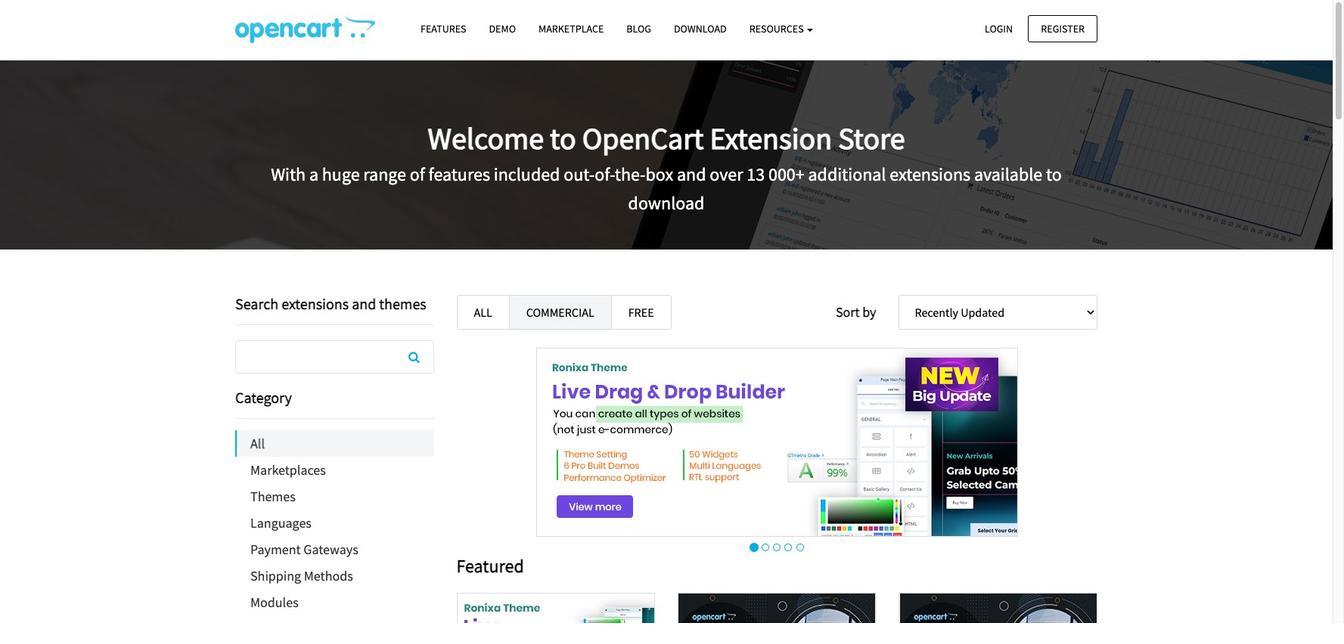 Task type: locate. For each thing, give the bounding box(es) containing it.
modules link
[[235, 589, 434, 616]]

features
[[421, 22, 466, 36]]

opencart 4 development masterclass image
[[679, 594, 875, 623]]

1 vertical spatial all
[[250, 435, 265, 452]]

of
[[410, 162, 425, 186]]

languages link
[[235, 510, 434, 536]]

the-
[[615, 162, 646, 186]]

all link for marketplaces
[[237, 430, 434, 457]]

and right box
[[677, 162, 706, 186]]

shipping
[[250, 567, 301, 585]]

languages
[[250, 514, 312, 532]]

extensions
[[890, 162, 971, 186], [282, 294, 349, 313]]

0 vertical spatial extensions
[[890, 162, 971, 186]]

None text field
[[236, 341, 433, 373]]

login link
[[972, 15, 1026, 42]]

extensions right search
[[282, 294, 349, 313]]

shipping methods
[[250, 567, 353, 585]]

0 vertical spatial all
[[474, 305, 492, 320]]

category
[[235, 388, 292, 407]]

1 vertical spatial all link
[[237, 430, 434, 457]]

to right available
[[1046, 162, 1062, 186]]

welcome to opencart extension store with a huge range of features included out-of-the-box and over 13 000+ additional extensions available to download
[[271, 119, 1062, 215]]

resources link
[[738, 16, 825, 42]]

welcome
[[428, 119, 544, 157]]

1 horizontal spatial all
[[474, 305, 492, 320]]

sort
[[836, 303, 860, 321]]

themes
[[379, 294, 426, 313]]

1 vertical spatial to
[[1046, 162, 1062, 186]]

0 horizontal spatial extensions
[[282, 294, 349, 313]]

blog
[[627, 22, 651, 36]]

1 horizontal spatial extensions
[[890, 162, 971, 186]]

with
[[271, 162, 306, 186]]

and
[[677, 162, 706, 186], [352, 294, 376, 313]]

over
[[710, 162, 743, 186]]

0 horizontal spatial all
[[250, 435, 265, 452]]

marketplaces link
[[235, 457, 434, 483]]

search extensions and themes
[[235, 294, 426, 313]]

and left the themes
[[352, 294, 376, 313]]

search
[[235, 294, 278, 313]]

ronixa opencart theme builder image
[[536, 348, 1018, 537]]

blog link
[[615, 16, 663, 42]]

themes link
[[235, 483, 434, 510]]

all link
[[457, 295, 510, 330], [237, 430, 434, 457]]

download
[[674, 22, 727, 36]]

all for marketplaces
[[250, 435, 265, 452]]

included
[[494, 162, 560, 186]]

search image
[[409, 351, 420, 363]]

of-
[[595, 162, 615, 186]]

and inside the welcome to opencart extension store with a huge range of features included out-of-the-box and over 13 000+ additional extensions available to download
[[677, 162, 706, 186]]

1 horizontal spatial and
[[677, 162, 706, 186]]

sort by
[[836, 303, 876, 321]]

demo
[[489, 22, 516, 36]]

0 horizontal spatial to
[[550, 119, 576, 157]]

all
[[474, 305, 492, 320], [250, 435, 265, 452]]

to up out-
[[550, 119, 576, 157]]

additional
[[808, 162, 886, 186]]

1 vertical spatial and
[[352, 294, 376, 313]]

themes
[[250, 488, 296, 505]]

to
[[550, 119, 576, 157], [1046, 162, 1062, 186]]

out-
[[564, 162, 595, 186]]

box
[[646, 162, 673, 186]]

0 vertical spatial and
[[677, 162, 706, 186]]

by
[[863, 303, 876, 321]]

1 horizontal spatial all link
[[457, 295, 510, 330]]

0 vertical spatial all link
[[457, 295, 510, 330]]

0 horizontal spatial all link
[[237, 430, 434, 457]]

payment
[[250, 541, 301, 558]]

modules
[[250, 594, 299, 611]]

1 horizontal spatial to
[[1046, 162, 1062, 186]]

download link
[[663, 16, 738, 42]]

commercial
[[526, 305, 594, 320]]

extensions down the store
[[890, 162, 971, 186]]

free
[[628, 305, 654, 320]]

extension
[[710, 119, 832, 157]]



Task type: vqa. For each thing, say whether or not it's contained in the screenshot.
Commercial all Link
yes



Task type: describe. For each thing, give the bounding box(es) containing it.
register
[[1041, 22, 1085, 35]]

marketplace
[[539, 22, 604, 36]]

store
[[838, 119, 905, 157]]

marketplaces
[[250, 461, 326, 479]]

register link
[[1028, 15, 1098, 42]]

opencart
[[582, 119, 704, 157]]

all link for commercial
[[457, 295, 510, 330]]

huge
[[322, 162, 360, 186]]

available
[[974, 162, 1043, 186]]

extensions inside the welcome to opencart extension store with a huge range of features included out-of-the-box and over 13 000+ additional extensions available to download
[[890, 162, 971, 186]]

13
[[747, 162, 765, 186]]

demo link
[[478, 16, 527, 42]]

a
[[309, 162, 318, 186]]

0 horizontal spatial and
[[352, 294, 376, 313]]

payment gateways link
[[235, 536, 434, 563]]

0 vertical spatial to
[[550, 119, 576, 157]]

commercial link
[[509, 295, 612, 330]]

methods
[[304, 567, 353, 585]]

1 vertical spatial extensions
[[282, 294, 349, 313]]

range
[[363, 162, 406, 186]]

featured
[[457, 555, 524, 578]]

download
[[628, 191, 705, 215]]

features
[[429, 162, 490, 186]]

features link
[[409, 16, 478, 42]]

all for commercial
[[474, 305, 492, 320]]

resources
[[749, 22, 806, 36]]

free link
[[611, 295, 671, 330]]

payment gateways
[[250, 541, 358, 558]]

opencart 3 development masterclass image
[[900, 594, 1097, 623]]

000+
[[769, 162, 805, 186]]

gateways
[[304, 541, 358, 558]]

shipping methods link
[[235, 563, 434, 589]]

marketplace link
[[527, 16, 615, 42]]

opencart extensions image
[[235, 16, 375, 43]]

ronixa theme - opencart live drag and drop page .. image
[[457, 594, 654, 623]]

login
[[985, 22, 1013, 35]]



